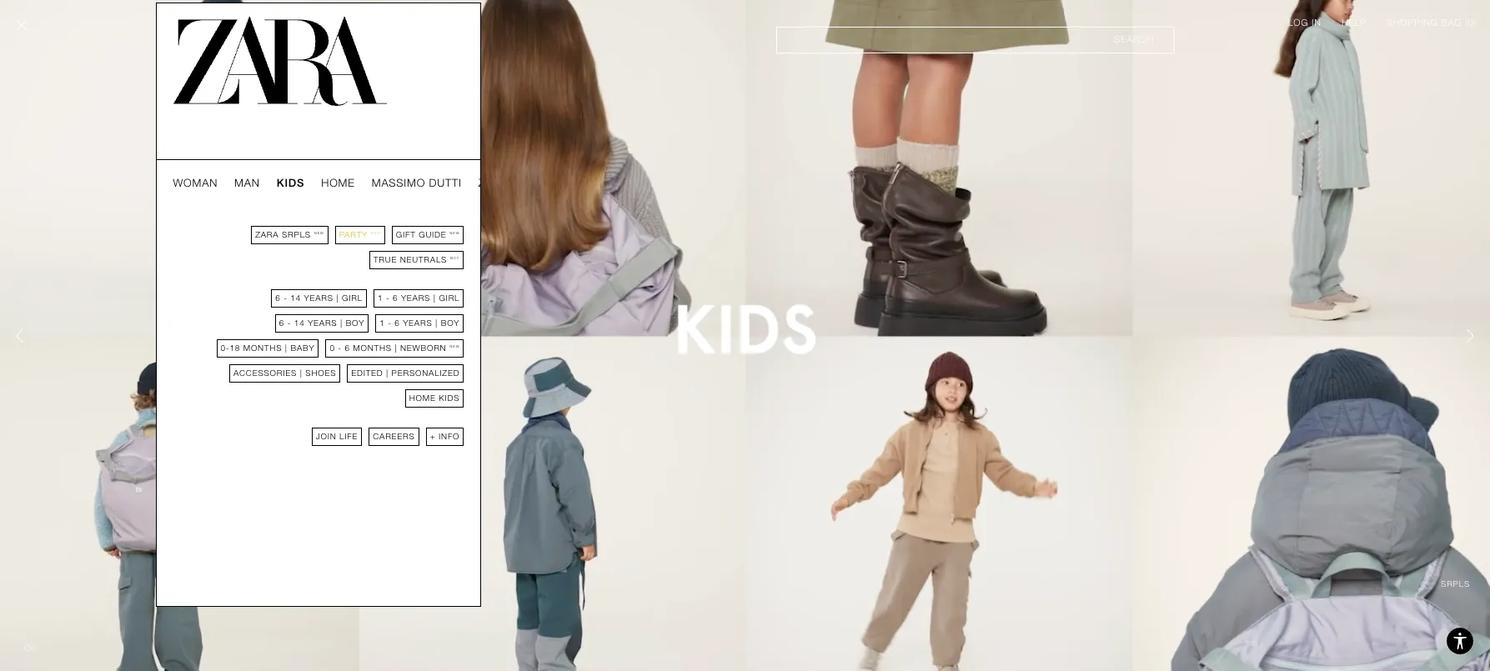 Task type: describe. For each thing, give the bounding box(es) containing it.
true
[[374, 255, 397, 264]]

in
[[1312, 18, 1322, 28]]

+ info
[[430, 432, 460, 441]]

girl for 1 - 6 years | girl
[[439, 294, 460, 303]]

(
[[1466, 18, 1469, 28]]

edited
[[351, 369, 383, 378]]

1 - 6 years | girl link
[[374, 289, 464, 308]]

1 for 1 - 6 years | girl
[[378, 294, 383, 303]]

| left the shoes
[[300, 369, 303, 378]]

neutrals
[[400, 255, 447, 264]]

log
[[1289, 18, 1309, 28]]

years for 1 - 6 years | boy
[[403, 319, 433, 328]]

14 for 6 - 14 years | girl
[[291, 294, 301, 303]]

turn on/turn off sound image
[[17, 635, 43, 662]]

gift
[[396, 230, 416, 239]]

- for 1 - 6 years | girl
[[386, 294, 390, 303]]

0 horizontal spatial kids
[[277, 177, 305, 189]]

zara srpls new party new gift guide new
[[255, 230, 460, 239]]

boy for 1 - 6 years | boy
[[441, 319, 460, 328]]

man
[[235, 177, 260, 189]]

0 - 6 months | newborn new
[[330, 344, 460, 353]]

1 - 6 years | girl
[[378, 294, 460, 303]]

home kids link
[[405, 390, 464, 408]]

home for home kids
[[409, 394, 436, 403]]

help link
[[1342, 17, 1367, 30]]

| up the 1 - 6 years | boy
[[434, 294, 436, 303]]

years for 6 - 14 years | girl
[[304, 294, 334, 303]]

new left party
[[314, 231, 324, 235]]

Product search search field
[[777, 27, 1176, 53]]

1 months from the left
[[243, 344, 282, 353]]

6 for 1 - 6 years | boy
[[395, 319, 400, 328]]

- for 6 - 14 years | girl
[[284, 294, 288, 303]]

search
[[1115, 34, 1155, 45]]

+ info link
[[426, 428, 464, 446]]

6 - 14 years | boy
[[279, 319, 365, 328]]

life
[[340, 432, 358, 441]]

new right guide
[[450, 231, 460, 235]]

log in
[[1289, 18, 1322, 28]]

accessories | shoes link
[[229, 365, 341, 383]]

kids link
[[277, 177, 305, 190]]

0-18 months | baby link
[[217, 340, 319, 358]]

join life
[[316, 432, 358, 441]]

1 - 6 years | boy
[[380, 319, 460, 328]]

1 - 6 years | boy link
[[376, 315, 464, 333]]

man link
[[235, 177, 260, 190]]

girl for 6 - 14 years | girl
[[342, 294, 363, 303]]

join
[[316, 432, 337, 441]]

srpls for zara srpls new party new gift guide new
[[282, 230, 311, 239]]

0 vertical spatial 0
[[1469, 18, 1475, 28]]

2 months from the left
[[353, 344, 392, 353]]

accessories
[[233, 369, 297, 378]]

6 - 14 years | girl
[[276, 294, 363, 303]]

massimo dutti
[[372, 177, 462, 189]]

| right the edited
[[386, 369, 389, 378]]

careers
[[373, 432, 415, 441]]

join life link
[[312, 428, 362, 446]]

years for 6 - 14 years | boy
[[308, 319, 337, 328]]

| up newborn
[[436, 319, 438, 328]]

log in link
[[1289, 17, 1322, 30]]

shopping
[[1388, 18, 1439, 28]]

srpls for zara srpls
[[512, 177, 549, 189]]

- for 1 - 6 years | boy
[[388, 319, 392, 328]]

- for 0 - 6 months | newborn new
[[338, 344, 342, 353]]

1 for 1 - 6 years | boy
[[380, 319, 385, 328]]

home for home
[[321, 177, 355, 189]]



Task type: vqa. For each thing, say whether or not it's contained in the screenshot.
Info
yes



Task type: locate. For each thing, give the bounding box(es) containing it.
zara srpls
[[479, 177, 549, 189]]

dutti
[[429, 177, 462, 189]]

0 vertical spatial home
[[321, 177, 355, 189]]

home down "personalized"
[[409, 394, 436, 403]]

14 for 6 - 14 years | boy
[[294, 319, 305, 328]]

kids down "personalized"
[[439, 394, 460, 403]]

)
[[1475, 18, 1477, 28]]

1 vertical spatial home
[[409, 394, 436, 403]]

|
[[337, 294, 339, 303], [434, 294, 436, 303], [340, 319, 343, 328], [436, 319, 438, 328], [285, 344, 288, 353], [395, 344, 397, 353], [300, 369, 303, 378], [386, 369, 389, 378]]

0-18 months | baby
[[221, 344, 315, 353]]

1 vertical spatial 14
[[294, 319, 305, 328]]

boy inside 1 - 6 years | boy link
[[441, 319, 460, 328]]

14
[[291, 294, 301, 303], [294, 319, 305, 328]]

home
[[321, 177, 355, 189], [409, 394, 436, 403]]

6 down 6 - 14 years | boy link
[[345, 344, 350, 353]]

0 vertical spatial kids
[[277, 177, 305, 189]]

boy up newborn
[[441, 319, 460, 328]]

zara
[[479, 177, 508, 189], [255, 230, 279, 239]]

boy
[[451, 256, 460, 260], [346, 319, 365, 328], [441, 319, 460, 328]]

1 horizontal spatial months
[[353, 344, 392, 353]]

home inside home kids link
[[409, 394, 436, 403]]

boy inside 6 - 14 years | boy link
[[346, 319, 365, 328]]

massimo
[[372, 177, 426, 189]]

years down 1 - 6 years | girl link at the left of the page
[[403, 319, 433, 328]]

0 horizontal spatial zara
[[255, 230, 279, 239]]

0 down 6 - 14 years | boy link
[[330, 344, 335, 353]]

- up 6 - 14 years | boy on the top
[[284, 294, 288, 303]]

personalized
[[392, 369, 460, 378]]

0 horizontal spatial home
[[321, 177, 355, 189]]

months up the edited
[[353, 344, 392, 353]]

bag
[[1442, 18, 1463, 28]]

zara srpls link
[[479, 177, 549, 190]]

home right kids link
[[321, 177, 355, 189]]

months up accessories
[[243, 344, 282, 353]]

years
[[304, 294, 334, 303], [401, 294, 431, 303], [308, 319, 337, 328], [403, 319, 433, 328]]

6 - 14 years | girl link
[[271, 289, 367, 308]]

girl up 6 - 14 years | boy on the top
[[342, 294, 363, 303]]

0 right bag
[[1469, 18, 1475, 28]]

0 horizontal spatial 0
[[330, 344, 335, 353]]

1 up 0 - 6 months | newborn new
[[380, 319, 385, 328]]

zara inside 'link'
[[479, 177, 508, 189]]

1 horizontal spatial kids
[[439, 394, 460, 403]]

- up baby
[[288, 319, 291, 328]]

zara logo united states. go to homepage image
[[173, 17, 387, 106]]

1 vertical spatial 0
[[330, 344, 335, 353]]

14 up baby
[[294, 319, 305, 328]]

search link
[[777, 27, 1176, 53]]

zara down man link
[[255, 230, 279, 239]]

2 girl from the left
[[439, 294, 460, 303]]

0 horizontal spatial srpls
[[282, 230, 311, 239]]

girl
[[342, 294, 363, 303], [439, 294, 460, 303]]

boy right neutrals at the left
[[451, 256, 460, 260]]

massimo dutti link
[[372, 177, 462, 190]]

woman link
[[173, 177, 218, 190]]

home kids
[[409, 394, 460, 403]]

- for 6 - 14 years | boy
[[288, 319, 291, 328]]

+
[[430, 432, 436, 441]]

zara right dutti
[[479, 177, 508, 189]]

- up 0 - 6 months | newborn new
[[388, 319, 392, 328]]

| up the edited | personalized
[[395, 344, 397, 353]]

0 vertical spatial 1
[[378, 294, 383, 303]]

- down 6 - 14 years | boy link
[[338, 344, 342, 353]]

0 vertical spatial zara
[[479, 177, 508, 189]]

1 horizontal spatial 0
[[1469, 18, 1475, 28]]

girl up the 1 - 6 years | boy
[[439, 294, 460, 303]]

new inside 0 - 6 months | newborn new
[[450, 345, 460, 349]]

1 horizontal spatial zara
[[479, 177, 508, 189]]

years inside 'link'
[[304, 294, 334, 303]]

woman
[[173, 177, 218, 189]]

14 inside 'link'
[[291, 294, 301, 303]]

6 up the 1 - 6 years | boy
[[393, 294, 398, 303]]

shoes
[[306, 369, 336, 378]]

6 up 6 - 14 years | boy on the top
[[276, 294, 281, 303]]

1 horizontal spatial srpls
[[512, 177, 549, 189]]

1 vertical spatial kids
[[439, 394, 460, 403]]

months
[[243, 344, 282, 353], [353, 344, 392, 353]]

zara logo united states. image
[[173, 17, 387, 106]]

boy inside 'true neutrals boy'
[[451, 256, 460, 260]]

newborn
[[400, 344, 447, 353]]

1 vertical spatial 1
[[380, 319, 385, 328]]

zara for zara srpls new party new gift guide new
[[255, 230, 279, 239]]

1 vertical spatial zara
[[255, 230, 279, 239]]

6 up 0-18 months | baby
[[279, 319, 285, 328]]

1 down true
[[378, 294, 383, 303]]

6 inside 'link'
[[276, 294, 281, 303]]

6 - 14 years | boy link
[[275, 315, 369, 333]]

6 for 0 - 6 months | newborn new
[[345, 344, 350, 353]]

kids right man
[[277, 177, 305, 189]]

years down 6 - 14 years | girl 'link'
[[308, 319, 337, 328]]

- inside 'link'
[[284, 294, 288, 303]]

0-
[[221, 344, 230, 353]]

kids
[[277, 177, 305, 189], [439, 394, 460, 403]]

0 horizontal spatial girl
[[342, 294, 363, 303]]

1
[[378, 294, 383, 303], [380, 319, 385, 328]]

shopping bag ( 0 )
[[1388, 18, 1477, 28]]

0 vertical spatial 14
[[291, 294, 301, 303]]

srpls inside zara srpls 'link'
[[512, 177, 549, 189]]

zara for zara srpls
[[479, 177, 508, 189]]

| inside 'link'
[[337, 294, 339, 303]]

6 for 1 - 6 years | girl
[[393, 294, 398, 303]]

baby
[[291, 344, 315, 353]]

6
[[276, 294, 281, 303], [393, 294, 398, 303], [279, 319, 285, 328], [395, 319, 400, 328], [345, 344, 350, 353]]

new right party
[[371, 231, 381, 235]]

boy down 6 - 14 years | girl 'link'
[[346, 319, 365, 328]]

0
[[1469, 18, 1475, 28], [330, 344, 335, 353]]

0 horizontal spatial months
[[243, 344, 282, 353]]

girl inside 'link'
[[342, 294, 363, 303]]

careers link
[[369, 428, 419, 446]]

new
[[314, 231, 324, 235], [371, 231, 381, 235], [450, 231, 460, 235], [450, 345, 460, 349]]

- down true
[[386, 294, 390, 303]]

edited | personalized link
[[347, 365, 464, 383]]

0 vertical spatial srpls
[[512, 177, 549, 189]]

-
[[284, 294, 288, 303], [386, 294, 390, 303], [288, 319, 291, 328], [388, 319, 392, 328], [338, 344, 342, 353]]

0 status
[[1469, 18, 1475, 28]]

| down 6 - 14 years | girl 'link'
[[340, 319, 343, 328]]

party
[[339, 230, 368, 239]]

years for 1 - 6 years | girl
[[401, 294, 431, 303]]

1 horizontal spatial home
[[409, 394, 436, 403]]

6 up 0 - 6 months | newborn new
[[395, 319, 400, 328]]

info
[[439, 432, 460, 441]]

guide
[[419, 230, 447, 239]]

1 horizontal spatial girl
[[439, 294, 460, 303]]

1 vertical spatial srpls
[[282, 230, 311, 239]]

help
[[1342, 18, 1367, 28]]

| up 6 - 14 years | boy on the top
[[337, 294, 339, 303]]

accessories | shoes
[[233, 369, 336, 378]]

| left baby
[[285, 344, 288, 353]]

new right newborn
[[450, 345, 460, 349]]

1 girl from the left
[[342, 294, 363, 303]]

edited | personalized
[[351, 369, 460, 378]]

srpls
[[512, 177, 549, 189], [282, 230, 311, 239]]

18
[[230, 344, 240, 353]]

years up 6 - 14 years | boy on the top
[[304, 294, 334, 303]]

home link
[[321, 177, 355, 190]]

years up the 1 - 6 years | boy
[[401, 294, 431, 303]]

boy for 6 - 14 years | boy
[[346, 319, 365, 328]]

true neutrals boy
[[374, 255, 460, 264]]

14 up 6 - 14 years | boy on the top
[[291, 294, 301, 303]]



